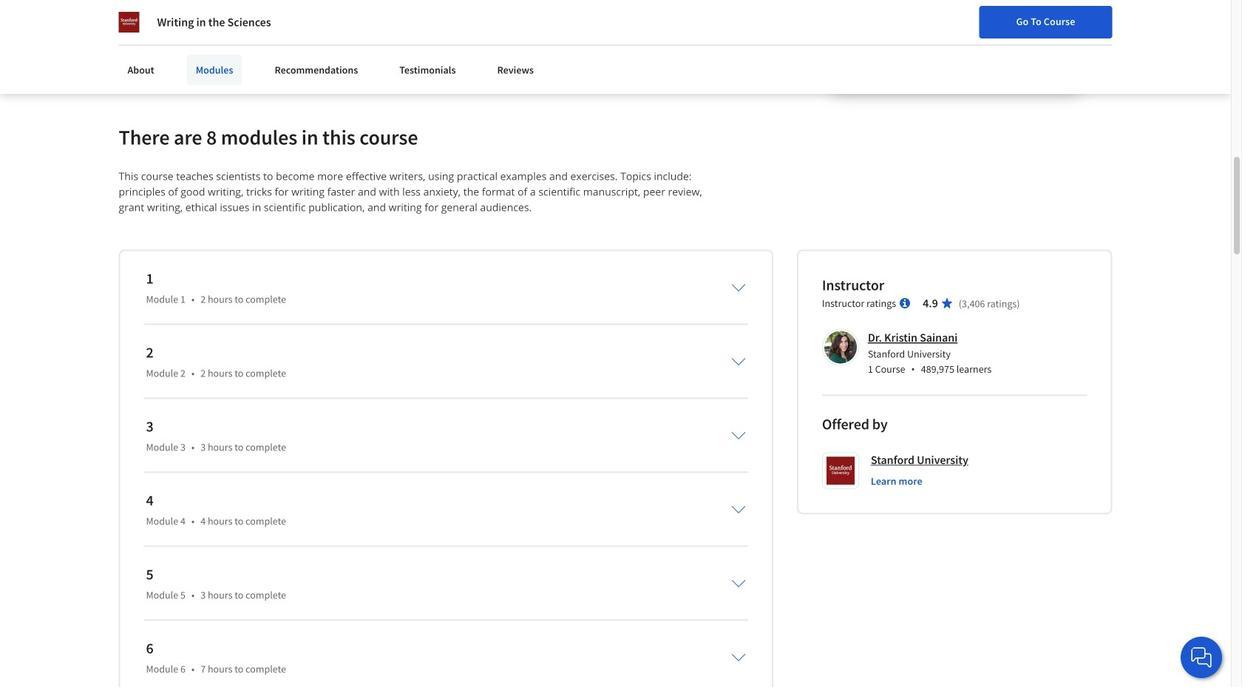 Task type: locate. For each thing, give the bounding box(es) containing it.
dr. kristin sainani image
[[824, 331, 857, 363]]

coursera image
[[119, 12, 213, 36]]

stanford university image
[[119, 12, 139, 33]]



Task type: vqa. For each thing, say whether or not it's contained in the screenshot.
Program Level dropdown button
no



Task type: describe. For each thing, give the bounding box(es) containing it.
coursera career certificate image
[[833, 0, 1079, 92]]



